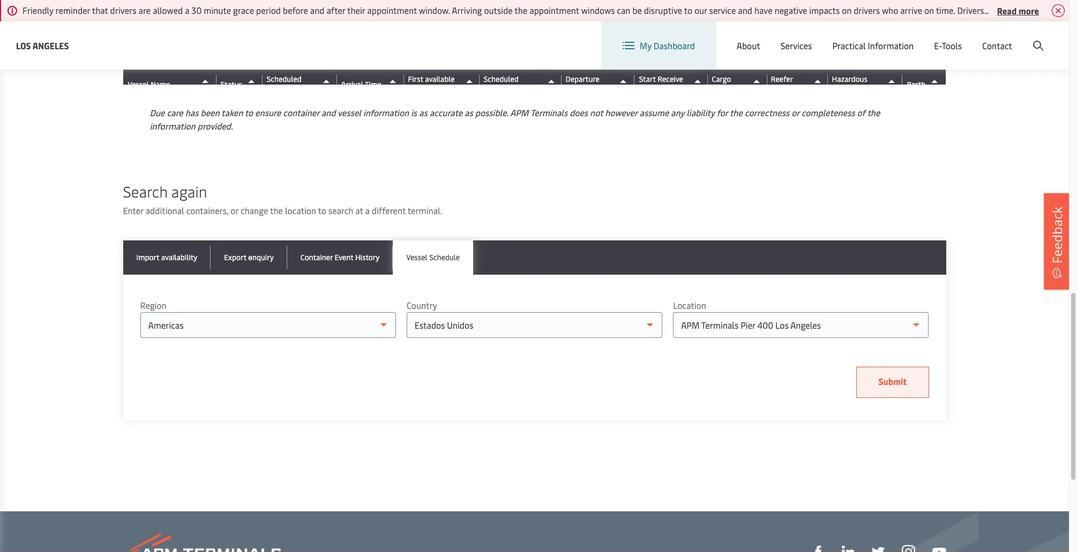 Task type: locate. For each thing, give the bounding box(es) containing it.
1 horizontal spatial to
[[318, 205, 326, 217]]

appointment left window.
[[367, 4, 417, 16]]

1 horizontal spatial drivers
[[854, 4, 880, 16]]

0 horizontal spatial their
[[347, 4, 365, 16]]

or inside due care has been taken to ensure container and vessel information is as accurate as possible. apm terminals does not however assume any liability for the correctness or completeness of the information provided.
[[792, 107, 800, 118]]

as right is
[[419, 107, 428, 118]]

a left 30
[[185, 4, 189, 16]]

vessel for vessel name
[[128, 79, 149, 89]]

containers,
[[186, 205, 229, 217]]

1 vertical spatial information
[[150, 120, 195, 132]]

read more button
[[998, 4, 1039, 17]]

due
[[150, 107, 165, 118]]

1 horizontal spatial a
[[365, 205, 370, 217]]

you tube link
[[933, 545, 946, 553]]

is
[[411, 107, 417, 118]]

0 horizontal spatial as
[[419, 107, 428, 118]]

1 horizontal spatial or
[[792, 107, 800, 118]]

time.
[[936, 4, 956, 16]]

scheduled for arrival
[[267, 74, 302, 84]]

window.
[[419, 4, 450, 16]]

a
[[185, 4, 189, 16], [365, 205, 370, 217]]

0 vertical spatial inbound
[[221, 20, 252, 31]]

1 as from the left
[[419, 107, 428, 118]]

change
[[241, 205, 268, 217]]

cutoff up the correctness
[[771, 84, 793, 94]]

their right more
[[1059, 4, 1077, 16]]

0 vertical spatial to
[[684, 4, 693, 16]]

information down 'care'
[[150, 120, 195, 132]]

0 horizontal spatial appointment
[[367, 4, 417, 16]]

and left have
[[738, 4, 753, 16]]

0 horizontal spatial 16:00
[[484, 68, 503, 78]]

0 horizontal spatial 10/19/23
[[267, 15, 297, 25]]

vessel schedule button
[[393, 241, 473, 275]]

0 horizontal spatial departure
[[484, 84, 518, 94]]

10/19/23 right "grace"
[[267, 15, 297, 25]]

facebook image
[[812, 546, 825, 553]]

inbound for inbound
[[221, 20, 252, 31]]

departure up possible. at top
[[484, 84, 518, 94]]

0 horizontal spatial vessel
[[128, 79, 149, 89]]

1 08:00 from the left
[[267, 68, 288, 78]]

vessel left schedule
[[407, 252, 428, 263]]

08:00 up arrival time
[[341, 68, 362, 78]]

outside up account
[[1029, 4, 1057, 16]]

my dashboard
[[640, 40, 695, 51]]

start receive date button
[[639, 74, 705, 94]]

information left is
[[363, 107, 409, 118]]

however
[[605, 107, 638, 118]]

1 horizontal spatial on
[[925, 4, 934, 16]]

1 cutoff from the left
[[712, 84, 734, 94]]

switch
[[768, 31, 793, 43]]

1 vertical spatial location
[[673, 300, 706, 311]]

0 vertical spatial vessel
[[128, 79, 149, 89]]

2 vertical spatial to
[[318, 205, 326, 217]]

close alert image
[[1052, 4, 1065, 17]]

scheduled up ensure
[[267, 74, 302, 84]]

1 horizontal spatial vessel
[[407, 252, 428, 263]]

to left our
[[684, 4, 693, 16]]

appointment
[[367, 4, 417, 16], [530, 4, 579, 16]]

a right at
[[365, 205, 370, 217]]

0 horizontal spatial that
[[92, 4, 108, 16]]

arrival time button
[[341, 76, 401, 93]]

of
[[857, 107, 866, 118]]

2 appointment from the left
[[530, 4, 579, 16]]

after
[[327, 4, 345, 16]]

10/19/23
[[267, 15, 297, 25], [484, 15, 514, 25]]

export
[[224, 252, 246, 263]]

linkedin__x28_alt_x29__3_ link
[[842, 545, 855, 553]]

inbound down "grace"
[[221, 20, 252, 31]]

2 that from the left
[[987, 4, 1003, 16]]

care
[[167, 107, 183, 118]]

2 16:00 from the left
[[566, 68, 585, 78]]

submit
[[879, 376, 907, 388]]

instagram image
[[902, 546, 915, 553]]

1 horizontal spatial departure
[[566, 74, 600, 84]]

on right impacts
[[842, 4, 852, 16]]

time up does
[[566, 84, 582, 94]]

cutoff inside reefer cutoff
[[771, 84, 793, 94]]

contact button
[[983, 21, 1013, 70]]

2 10/19/23 from the left
[[484, 15, 514, 25]]

arrival up vessel
[[341, 79, 363, 89]]

arrive right who at the right of the page
[[901, 4, 923, 16]]

scheduled up possible. at top
[[484, 74, 519, 84]]

cutoff up for
[[712, 84, 734, 94]]

at
[[356, 205, 363, 217]]

time left date
[[365, 79, 382, 89]]

practical information button
[[833, 21, 914, 70]]

2 2x from the left
[[160, 70, 167, 78]]

practical information
[[833, 40, 914, 51]]

2x right |
[[160, 70, 167, 78]]

0 horizontal spatial or
[[231, 205, 239, 217]]

or right the correctness
[[792, 107, 800, 118]]

1 vertical spatial to
[[245, 107, 253, 118]]

maersk copenhagen
[[148, 11, 189, 29]]

0 horizontal spatial outside
[[484, 4, 513, 16]]

on
[[842, 4, 852, 16], [925, 4, 934, 16]]

export еnquiry
[[224, 252, 274, 263]]

1 vertical spatial vessel
[[407, 252, 428, 263]]

drivers left who at the right of the page
[[854, 4, 880, 16]]

global
[[863, 31, 887, 43]]

2x | 2x
[[148, 70, 167, 78]]

1 outside from the left
[[484, 4, 513, 16]]

0 vertical spatial a
[[185, 4, 189, 16]]

1 horizontal spatial 10/19/23
[[484, 15, 514, 25]]

2 horizontal spatial cutoff
[[832, 84, 854, 94]]

1 that from the left
[[92, 4, 108, 16]]

2 cutoff from the left
[[771, 84, 793, 94]]

practical
[[833, 40, 866, 51]]

date
[[408, 84, 423, 94]]

their
[[347, 4, 365, 16], [1059, 4, 1077, 16]]

completeness
[[802, 107, 855, 118]]

16:00
[[484, 68, 503, 78], [566, 68, 585, 78]]

0 horizontal spatial drivers
[[110, 4, 137, 16]]

1 horizontal spatial location
[[795, 31, 828, 43]]

date
[[639, 84, 655, 94]]

0 horizontal spatial on
[[842, 4, 852, 16]]

fill 44 link
[[872, 545, 885, 553]]

vessel down 2x | 2x
[[128, 79, 149, 89]]

1 their from the left
[[347, 4, 365, 16]]

departure up does
[[566, 74, 600, 84]]

1 horizontal spatial that
[[987, 4, 1003, 16]]

terminal.
[[408, 205, 442, 217]]

arrive up login / create account
[[1005, 4, 1027, 16]]

time
[[365, 79, 382, 89], [566, 84, 582, 94]]

that right 'reminder' on the top
[[92, 4, 108, 16]]

name
[[151, 79, 170, 89]]

e-
[[935, 40, 942, 51]]

as right "accurate" in the top left of the page
[[465, 107, 473, 118]]

to inside 'search again enter additional containers, or change the location to search at a different terminal.'
[[318, 205, 326, 217]]

0 horizontal spatial 08:00
[[267, 68, 288, 78]]

1 vertical spatial or
[[231, 205, 239, 217]]

hazardous
[[832, 74, 868, 84]]

to inside due care has been taken to ensure container and vessel information is as accurate as possible. apm terminals does not however assume any liability for the correctness or completeness of the information provided.
[[245, 107, 253, 118]]

container event history
[[301, 252, 380, 263]]

or
[[792, 107, 800, 118], [231, 205, 239, 217]]

1 vertical spatial a
[[365, 205, 370, 217]]

2 horizontal spatial to
[[684, 4, 693, 16]]

1 horizontal spatial outside
[[1029, 4, 1057, 16]]

0 vertical spatial information
[[363, 107, 409, 118]]

menu
[[890, 31, 912, 43]]

appointment left windows
[[530, 4, 579, 16]]

2 inbound from the top
[[221, 63, 252, 73]]

instagram link
[[902, 545, 915, 553]]

2 scheduled from the left
[[484, 74, 519, 84]]

08:00 right status "button" in the left of the page
[[267, 68, 288, 78]]

shape link
[[812, 545, 825, 553]]

period
[[256, 4, 281, 16]]

drivers left are
[[110, 4, 137, 16]]

departure
[[566, 74, 600, 84], [484, 84, 518, 94]]

have
[[755, 4, 773, 16]]

my dashboard button
[[623, 21, 695, 70]]

or left change
[[231, 205, 239, 217]]

and left after
[[310, 4, 325, 16]]

1 horizontal spatial appointment
[[530, 4, 579, 16]]

3 cutoff from the left
[[832, 84, 854, 94]]

first available date
[[408, 74, 455, 94]]

provided.
[[198, 120, 233, 132]]

16:00 up possible. at top
[[484, 68, 503, 78]]

1 horizontal spatial 16:00
[[566, 68, 585, 78]]

departure time button
[[566, 74, 632, 94]]

2 drivers from the left
[[854, 4, 880, 16]]

0 horizontal spatial time
[[365, 79, 382, 89]]

1 inbound from the top
[[221, 20, 252, 31]]

10/19/23 right arriving
[[484, 15, 514, 25]]

to left search
[[318, 205, 326, 217]]

reefer cutoff button
[[771, 74, 825, 94]]

scheduled
[[267, 74, 302, 84], [484, 74, 519, 84]]

10/21/23
[[341, 15, 371, 25]]

departure inside scheduled departure
[[484, 84, 518, 94]]

0 horizontal spatial arrive
[[901, 4, 923, 16]]

1 horizontal spatial 08:00
[[341, 68, 362, 78]]

0 horizontal spatial cutoff
[[712, 84, 734, 94]]

0 horizontal spatial 2x
[[148, 70, 155, 78]]

2x left |
[[148, 70, 155, 78]]

tab list
[[123, 241, 946, 275]]

time inside departure time
[[566, 84, 582, 94]]

cutoff for reefer
[[771, 84, 793, 94]]

to right the taken
[[245, 107, 253, 118]]

cutoff up completeness
[[832, 84, 854, 94]]

login / create account
[[962, 31, 1049, 43]]

the
[[515, 4, 528, 16], [730, 107, 743, 118], [868, 107, 880, 118], [270, 205, 283, 217]]

0 horizontal spatial to
[[245, 107, 253, 118]]

more
[[1019, 5, 1039, 16]]

inbound for inbound 08:00
[[221, 63, 252, 73]]

linkedin image
[[842, 546, 855, 553]]

08:00 inside inbound 08:00
[[267, 68, 288, 78]]

vessel inside 'button'
[[407, 252, 428, 263]]

10/23/23
[[566, 15, 597, 25]]

or inside 'search again enter additional containers, or change the location to search at a different terminal.'
[[231, 205, 239, 217]]

my
[[640, 40, 652, 51]]

2 as from the left
[[465, 107, 473, 118]]

1 horizontal spatial scheduled
[[484, 74, 519, 84]]

outside right arriving
[[484, 4, 513, 16]]

on left time. on the top of the page
[[925, 4, 934, 16]]

2 their from the left
[[1059, 4, 1077, 16]]

inbound up status "button" in the left of the page
[[221, 63, 252, 73]]

time for arrival time
[[365, 79, 382, 89]]

16:00 up does
[[566, 68, 585, 78]]

vessel
[[128, 79, 149, 89], [407, 252, 428, 263]]

0 horizontal spatial arrival
[[267, 84, 289, 94]]

vessel inside button
[[128, 79, 149, 89]]

1 arrive from the left
[[901, 4, 923, 16]]

vessel name button
[[128, 76, 214, 93]]

to
[[684, 4, 693, 16], [245, 107, 253, 118], [318, 205, 326, 217]]

apmt footer logo image
[[123, 533, 281, 553]]

1 scheduled from the left
[[267, 74, 302, 84]]

0 vertical spatial or
[[792, 107, 800, 118]]

1 horizontal spatial time
[[566, 84, 582, 94]]

any
[[671, 107, 685, 118]]

and left vessel
[[321, 107, 336, 118]]

1 vertical spatial inbound
[[221, 63, 252, 73]]

arrival up ensure
[[267, 84, 289, 94]]

inbound inside inbound 08:00
[[221, 63, 252, 73]]

1 horizontal spatial cutoff
[[771, 84, 793, 94]]

1 16:00 from the left
[[484, 68, 503, 78]]

1 horizontal spatial 2x
[[160, 70, 167, 78]]

0 horizontal spatial scheduled
[[267, 74, 302, 84]]

1 horizontal spatial arrive
[[1005, 4, 1027, 16]]

1 horizontal spatial as
[[465, 107, 473, 118]]

import availability button
[[123, 241, 211, 275]]

los angeles link
[[16, 39, 69, 52]]

their right after
[[347, 4, 365, 16]]

that right drivers
[[987, 4, 1003, 16]]

cutoff inside hazardous cutoff
[[832, 84, 854, 94]]

2x | 2x button
[[128, 58, 197, 79]]

1 horizontal spatial their
[[1059, 4, 1077, 16]]



Task type: vqa. For each thing, say whether or not it's contained in the screenshot.
NOT
yes



Task type: describe. For each thing, give the bounding box(es) containing it.
start
[[639, 74, 656, 84]]

correctness
[[745, 107, 790, 118]]

twitter image
[[872, 546, 885, 553]]

assume
[[640, 107, 669, 118]]

los angeles
[[16, 39, 69, 51]]

about
[[737, 40, 761, 51]]

services
[[781, 40, 812, 51]]

the inside 'search again enter additional containers, or change the location to search at a different terminal.'
[[270, 205, 283, 217]]

time for departure time
[[566, 84, 582, 94]]

vessel schedule
[[407, 252, 460, 263]]

departure time
[[566, 74, 600, 94]]

0 horizontal spatial location
[[673, 300, 706, 311]]

berth button
[[907, 76, 943, 93]]

cargo
[[712, 74, 731, 84]]

cutoff for cargo
[[712, 84, 734, 94]]

again
[[171, 181, 207, 202]]

reefer cutoff
[[771, 74, 793, 94]]

scheduled arrival button
[[267, 74, 334, 94]]

2 on from the left
[[925, 4, 934, 16]]

scheduled departure button
[[484, 74, 559, 94]]

container
[[283, 107, 319, 118]]

tab list containing import availability
[[123, 241, 946, 275]]

account
[[1017, 31, 1049, 43]]

1 2x from the left
[[148, 70, 155, 78]]

arriving
[[452, 4, 482, 16]]

cutoff for hazardous
[[832, 84, 854, 94]]

a inside 'search again enter additional containers, or change the location to search at a different terminal.'
[[365, 205, 370, 217]]

scheduled for departure
[[484, 74, 519, 84]]

read
[[998, 5, 1017, 16]]

who
[[882, 4, 899, 16]]

create
[[991, 31, 1016, 43]]

container
[[301, 252, 333, 263]]

has
[[185, 107, 199, 118]]

services button
[[781, 21, 812, 70]]

contact
[[983, 40, 1013, 51]]

1 10/19/23 from the left
[[267, 15, 297, 25]]

1 drivers from the left
[[110, 4, 137, 16]]

1 horizontal spatial arrival
[[341, 79, 363, 89]]

2 outside from the left
[[1029, 4, 1057, 16]]

global menu button
[[839, 21, 922, 53]]

global menu
[[863, 31, 912, 43]]

first
[[408, 74, 423, 84]]

receive
[[658, 74, 683, 84]]

region
[[140, 300, 167, 311]]

1 horizontal spatial information
[[363, 107, 409, 118]]

maersk
[[148, 11, 173, 20]]

ensure
[[255, 107, 281, 118]]

submit button
[[857, 367, 929, 398]]

feedback
[[1049, 207, 1066, 263]]

hazardous cutoff
[[832, 74, 868, 94]]

event
[[335, 252, 354, 263]]

maersk copenhagen button
[[128, 11, 212, 41]]

e-tools
[[935, 40, 962, 51]]

country
[[407, 300, 437, 311]]

start receive date
[[639, 74, 683, 94]]

not
[[590, 107, 603, 118]]

еnquiry
[[248, 252, 274, 263]]

arrival inside the scheduled arrival
[[267, 84, 289, 94]]

hazardous cutoff button
[[832, 74, 900, 94]]

cargo cutoff
[[712, 74, 734, 94]]

drivers
[[958, 4, 985, 16]]

container event history button
[[287, 241, 393, 275]]

2 arrive from the left
[[1005, 4, 1027, 16]]

0 horizontal spatial a
[[185, 4, 189, 16]]

terminals
[[531, 107, 568, 118]]

status button
[[221, 76, 260, 93]]

departure inside departure time button
[[566, 74, 600, 84]]

about button
[[737, 21, 761, 70]]

search again enter additional containers, or change the location to search at a different terminal.
[[123, 181, 442, 217]]

been
[[201, 107, 220, 118]]

0 horizontal spatial information
[[150, 120, 195, 132]]

does
[[570, 107, 588, 118]]

grace
[[233, 4, 254, 16]]

1 appointment from the left
[[367, 4, 417, 16]]

vessel for vessel schedule
[[407, 252, 428, 263]]

switch location
[[768, 31, 828, 43]]

are
[[139, 4, 151, 16]]

disruptive
[[644, 4, 683, 16]]

for
[[717, 107, 728, 118]]

negative
[[775, 4, 808, 16]]

los
[[16, 39, 31, 51]]

2 08:00 from the left
[[341, 68, 362, 78]]

30
[[192, 4, 202, 16]]

import
[[136, 252, 159, 263]]

availability
[[161, 252, 197, 263]]

different
[[372, 205, 406, 217]]

before
[[283, 4, 308, 16]]

enter
[[123, 205, 144, 217]]

can
[[617, 4, 631, 16]]

switch location button
[[751, 31, 828, 43]]

youtube image
[[933, 548, 946, 553]]

export еnquiry button
[[211, 241, 287, 275]]

0 vertical spatial location
[[795, 31, 828, 43]]

and inside due care has been taken to ensure container and vessel information is as accurate as possible. apm terminals does not however assume any liability for the correctness or completeness of the information provided.
[[321, 107, 336, 118]]

e-tools button
[[935, 21, 962, 70]]

history
[[355, 252, 380, 263]]

cargo cutoff button
[[712, 74, 765, 94]]

information
[[868, 40, 914, 51]]

search
[[123, 181, 168, 202]]

berth
[[907, 79, 926, 89]]

1 on from the left
[[842, 4, 852, 16]]

taken
[[221, 107, 243, 118]]



